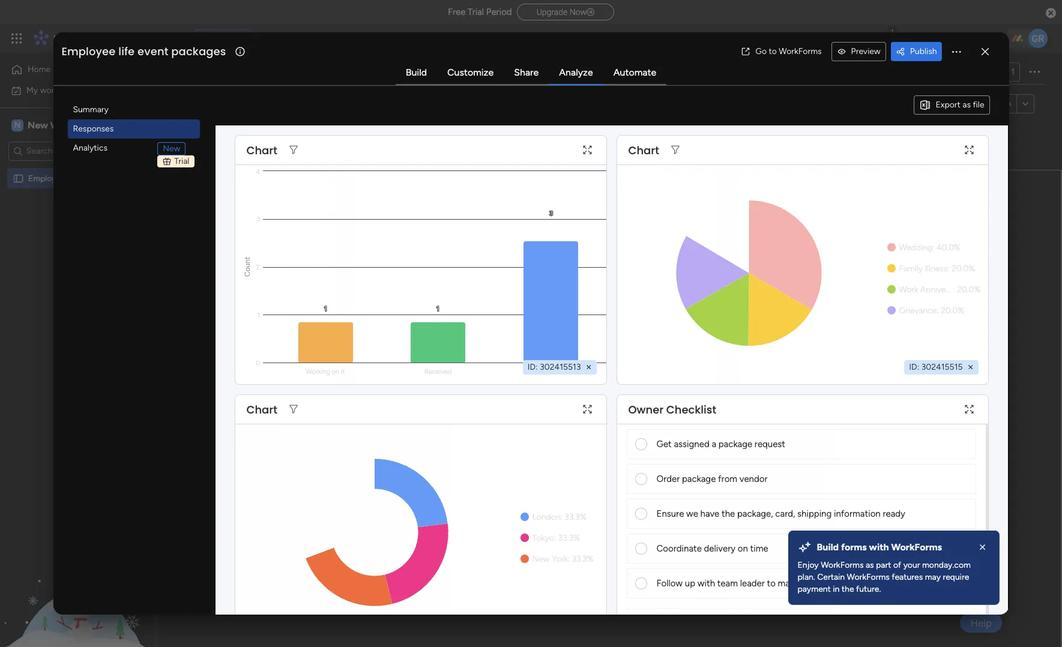 Task type: locate. For each thing, give the bounding box(es) containing it.
chart button
[[469, 62, 508, 82]]

33.3% up tokyo : 33.3%
[[565, 512, 586, 522]]

go
[[756, 46, 767, 56]]

up
[[685, 578, 695, 589]]

see plans
[[210, 33, 246, 43]]

1 horizontal spatial work
[[97, 31, 119, 45]]

wedding
[[899, 243, 933, 253]]

help
[[970, 617, 992, 629]]

the right in
[[842, 584, 854, 595]]

employee for employee life event packages field
[[62, 44, 116, 59]]

by
[[569, 269, 587, 289]]

0 vertical spatial build
[[406, 67, 427, 78]]

the right the got
[[857, 578, 871, 589]]

forms
[[841, 542, 867, 553]]

2 horizontal spatial package
[[873, 578, 907, 589]]

v2 fullscreen image for 302415513
[[583, 146, 592, 155]]

preview button
[[831, 42, 886, 61]]

to
[[769, 46, 777, 56], [767, 578, 776, 589]]

1 id: from the left
[[528, 362, 538, 372]]

export as file button
[[914, 95, 990, 115]]

form
[[440, 67, 460, 77]]

1 vertical spatial lifecycle
[[68, 173, 99, 183]]

preview
[[851, 46, 881, 56]]

v2 fullscreen image down remove image
[[583, 405, 592, 414]]

upgrade
[[537, 7, 568, 17]]

build left forms at right
[[817, 542, 839, 553]]

33.3%
[[565, 512, 586, 522], [558, 533, 580, 543], [572, 554, 594, 564]]

1 vertical spatial new
[[163, 143, 180, 154]]

lottie animation element
[[0, 526, 153, 647]]

1 vertical spatial form
[[687, 269, 721, 289]]

family illness : 20.0%
[[899, 264, 975, 274]]

1 vertical spatial with
[[698, 578, 715, 589]]

responses
[[73, 124, 114, 134]]

1 horizontal spatial v2 fullscreen image
[[965, 146, 974, 155]]

v2 fullscreen image
[[583, 146, 592, 155], [965, 146, 974, 155]]

packages down see
[[171, 44, 226, 59]]

1 vertical spatial packages
[[318, 63, 388, 83]]

0 horizontal spatial lifecycle
[[68, 173, 99, 183]]

1 horizontal spatial build
[[588, 316, 609, 327]]

2 v2 fullscreen image from the left
[[965, 146, 974, 155]]

employee inside list box
[[28, 173, 65, 183]]

work right my
[[40, 85, 58, 95]]

tab list containing build
[[396, 61, 667, 85]]

1 vertical spatial as
[[866, 560, 874, 571]]

lifecycle
[[258, 63, 315, 83], [68, 173, 99, 183]]

2 horizontal spatial build
[[817, 542, 839, 553]]

they
[[821, 578, 839, 589]]

copy form link
[[957, 99, 1012, 109]]

: down 40.0%
[[948, 264, 950, 274]]

build inside "build forms with workforms" alert
[[817, 542, 839, 553]]

leader
[[740, 578, 765, 589]]

0 vertical spatial with
[[869, 542, 889, 553]]

0 vertical spatial trial
[[468, 7, 484, 17]]

v2 fullscreen image down remove icon
[[965, 405, 974, 414]]

0 vertical spatial form
[[979, 99, 997, 109]]

monday
[[53, 31, 95, 45]]

0 vertical spatial employee
[[62, 44, 116, 59]]

build
[[406, 67, 427, 78], [588, 316, 609, 327], [817, 542, 839, 553]]

your right the 'building'
[[652, 269, 683, 289]]

customize link
[[438, 62, 503, 83]]

id: left "302415515"
[[909, 362, 919, 372]]

0 horizontal spatial work
[[40, 85, 58, 95]]

work right monday
[[97, 31, 119, 45]]

0 horizontal spatial v2 fullscreen image
[[583, 146, 592, 155]]

2 vertical spatial packages
[[101, 173, 136, 183]]

0 horizontal spatial package
[[682, 474, 716, 484]]

workforms up of
[[891, 542, 942, 553]]

0 vertical spatial 33.3%
[[565, 512, 586, 522]]

employee lifecycle packages inside the employee lifecycle packages list box
[[28, 173, 136, 183]]

20.0% down family illness : 20.0%
[[957, 285, 981, 295]]

0 vertical spatial employee lifecycle packages
[[186, 63, 388, 83]]

the
[[722, 508, 735, 519], [857, 578, 871, 589], [842, 584, 854, 595]]

form button
[[431, 62, 469, 82]]

employee lifecycle packages
[[186, 63, 388, 83], [28, 173, 136, 183]]

0 vertical spatial new
[[28, 119, 48, 131]]

your
[[652, 269, 683, 289], [904, 560, 920, 571]]

id:
[[528, 362, 538, 372], [909, 362, 919, 372]]

2 horizontal spatial new
[[532, 554, 550, 564]]

0 horizontal spatial form
[[612, 316, 632, 327]]

0 horizontal spatial the
[[722, 508, 735, 519]]

work
[[97, 31, 119, 45], [40, 85, 58, 95]]

option
[[0, 168, 153, 170]]

1
[[1011, 67, 1015, 77]]

0 horizontal spatial as
[[866, 560, 874, 571]]

with up part
[[869, 542, 889, 553]]

form inside button
[[612, 316, 632, 327]]

the right have
[[722, 508, 735, 519]]

0 vertical spatial lifecycle
[[258, 63, 315, 83]]

1 horizontal spatial trial
[[468, 7, 484, 17]]

1 horizontal spatial lifecycle
[[258, 63, 315, 83]]

id: for id: 302415513
[[528, 362, 538, 372]]

2 vertical spatial new
[[532, 554, 550, 564]]

0 horizontal spatial trial
[[174, 156, 189, 166]]

go to workforms button
[[736, 42, 827, 61]]

2 vertical spatial employee
[[28, 173, 65, 183]]

select product image
[[11, 32, 23, 44]]

build forms with workforms alert
[[788, 531, 1000, 605]]

to inside button
[[769, 46, 777, 56]]

1 horizontal spatial packages
[[171, 44, 226, 59]]

Employee lifecycle packages field
[[183, 63, 388, 83]]

0 horizontal spatial employee lifecycle packages
[[28, 173, 136, 183]]

1 horizontal spatial new
[[163, 143, 180, 154]]

40.0%
[[937, 243, 961, 253]]

1 vertical spatial employee
[[186, 63, 255, 83]]

id: inside id: 302415515 element
[[909, 362, 919, 372]]

0 vertical spatial your
[[652, 269, 683, 289]]

33.3% up "new york : 33.3%" on the right bottom of the page
[[558, 533, 580, 543]]

0 vertical spatial 20.0%
[[952, 264, 975, 274]]

Employee life event packages field
[[59, 44, 234, 59]]

1 horizontal spatial as
[[963, 100, 971, 110]]

1 vertical spatial 33.3%
[[558, 533, 580, 543]]

workforms right go
[[779, 46, 822, 56]]

with inside alert
[[869, 542, 889, 553]]

let's
[[499, 269, 529, 289]]

1 horizontal spatial with
[[869, 542, 889, 553]]

work for monday
[[97, 31, 119, 45]]

Create a new task text field
[[649, 609, 975, 639]]

owner checklist
[[628, 402, 716, 417]]

0 vertical spatial packages
[[171, 44, 226, 59]]

automate link
[[604, 62, 666, 83]]

0 vertical spatial work
[[97, 31, 119, 45]]

packages left table
[[318, 63, 388, 83]]

1 horizontal spatial package
[[719, 439, 752, 450]]

now
[[570, 7, 587, 17]]

2 vertical spatial form
[[612, 316, 632, 327]]

family
[[899, 264, 923, 274]]

1 v2 fullscreen image from the left
[[583, 146, 592, 155]]

grievance : 20.0%
[[899, 306, 964, 316]]

form
[[979, 99, 997, 109], [687, 269, 721, 289], [612, 316, 632, 327]]

payment
[[798, 584, 831, 595]]

0 horizontal spatial new
[[28, 119, 48, 131]]

illness
[[925, 264, 948, 274]]

work inside button
[[40, 85, 58, 95]]

1 vertical spatial trial
[[174, 156, 189, 166]]

:
[[933, 243, 935, 253], [948, 264, 950, 274], [953, 285, 955, 295], [937, 306, 939, 316], [561, 512, 563, 522], [554, 533, 556, 543], [568, 554, 570, 564]]

ensure
[[657, 508, 684, 519]]

information
[[834, 508, 881, 519]]

: down family illness : 20.0%
[[953, 285, 955, 295]]

as
[[963, 100, 971, 110], [866, 560, 874, 571]]

public board image
[[13, 173, 24, 184]]

employee right public board image in the top left of the page
[[28, 173, 65, 183]]

build forms with workforms
[[817, 542, 942, 553]]

package down part
[[873, 578, 907, 589]]

your up features
[[904, 560, 920, 571]]

have
[[700, 508, 720, 519]]

33.3% right york
[[572, 554, 594, 564]]

workspace image
[[11, 119, 23, 132]]

package right "a"
[[719, 439, 752, 450]]

build down "let's start by building your form"
[[588, 316, 609, 327]]

v2 fullscreen image
[[583, 405, 592, 414], [965, 405, 974, 414]]

employee lifecycle packages inside employee lifecycle packages field
[[186, 63, 388, 83]]

build left form button
[[406, 67, 427, 78]]

inbox image
[[878, 32, 890, 44]]

as left part
[[866, 560, 874, 571]]

export
[[936, 100, 961, 110]]

302415513
[[540, 362, 581, 372]]

package
[[719, 439, 752, 450], [682, 474, 716, 484], [873, 578, 907, 589]]

new inside menu menu
[[163, 143, 180, 154]]

20.0% up ': 20.0%'
[[952, 264, 975, 274]]

1 image
[[887, 25, 898, 38]]

2 id: from the left
[[909, 362, 919, 372]]

v2 funnel image
[[671, 146, 680, 155], [290, 405, 298, 414]]

packages inside field
[[318, 63, 388, 83]]

1 horizontal spatial v2 fullscreen image
[[965, 405, 974, 414]]

share
[[514, 67, 539, 78]]

package left from
[[682, 474, 716, 484]]

1 vertical spatial your
[[904, 560, 920, 571]]

lottie animation image
[[0, 526, 153, 647]]

lifecycle inside list box
[[68, 173, 99, 183]]

build inside build link
[[406, 67, 427, 78]]

0 vertical spatial v2 funnel image
[[671, 146, 680, 155]]

with for up
[[698, 578, 715, 589]]

0 vertical spatial as
[[963, 100, 971, 110]]

as left file
[[963, 100, 971, 110]]

employee down 'see plans' button
[[186, 63, 255, 83]]

0 vertical spatial to
[[769, 46, 777, 56]]

menu menu
[[68, 100, 200, 171]]

2 horizontal spatial form
[[979, 99, 997, 109]]

packages down the analytics
[[101, 173, 136, 183]]

trial inside menu menu
[[174, 156, 189, 166]]

id: inside "id: 302415513" element
[[528, 362, 538, 372]]

1 horizontal spatial the
[[842, 584, 854, 595]]

building
[[591, 269, 648, 289]]

0 horizontal spatial your
[[652, 269, 683, 289]]

more actions image
[[950, 46, 962, 58]]

remove image
[[966, 363, 975, 372]]

1 horizontal spatial id:
[[909, 362, 919, 372]]

with
[[869, 542, 889, 553], [698, 578, 715, 589]]

2 vertical spatial build
[[817, 542, 839, 553]]

1 horizontal spatial your
[[904, 560, 920, 571]]

0 horizontal spatial packages
[[101, 173, 136, 183]]

v2 funnel image
[[290, 146, 298, 155]]

employee inside field
[[186, 63, 255, 83]]

0 horizontal spatial with
[[698, 578, 715, 589]]

copy
[[957, 99, 977, 109]]

customize
[[447, 67, 494, 78]]

id: left 302415513
[[528, 362, 538, 372]]

analyze link
[[550, 62, 603, 83]]

0 horizontal spatial id:
[[528, 362, 538, 372]]

1 vertical spatial employee lifecycle packages
[[28, 173, 136, 183]]

life
[[118, 44, 135, 59]]

1 horizontal spatial employee lifecycle packages
[[186, 63, 388, 83]]

with inside main content
[[698, 578, 715, 589]]

1 vertical spatial v2 funnel image
[[290, 405, 298, 414]]

new inside workspace selection element
[[28, 119, 48, 131]]

/
[[1006, 67, 1009, 77]]

let's start by building your form
[[499, 269, 721, 289]]

with right up
[[698, 578, 715, 589]]

export as file
[[936, 100, 985, 110]]

1 horizontal spatial v2 funnel image
[[671, 146, 680, 155]]

employee up the home 'button'
[[62, 44, 116, 59]]

form for build form
[[612, 316, 632, 327]]

to left make
[[767, 578, 776, 589]]

packages
[[171, 44, 226, 59], [318, 63, 388, 83], [101, 173, 136, 183]]

0 horizontal spatial build
[[406, 67, 427, 78]]

chart
[[478, 67, 499, 77], [246, 143, 277, 158], [628, 143, 659, 158], [246, 402, 277, 417]]

2 horizontal spatial packages
[[318, 63, 388, 83]]

1 vertical spatial build
[[588, 316, 609, 327]]

0 horizontal spatial v2 fullscreen image
[[583, 405, 592, 414]]

1 vertical spatial work
[[40, 85, 58, 95]]

invite members image
[[904, 32, 916, 44]]

start
[[533, 269, 565, 289]]

tab list
[[396, 61, 667, 85]]

team
[[717, 578, 738, 589]]

apps image
[[931, 32, 943, 44]]

20.0% down anniversary
[[941, 306, 964, 316]]

card,
[[775, 508, 795, 519]]

20.0%
[[952, 264, 975, 274], [957, 285, 981, 295], [941, 306, 964, 316]]

to right go
[[769, 46, 777, 56]]

build inside build form button
[[588, 316, 609, 327]]

main content
[[215, 125, 1008, 647]]

0 horizontal spatial v2 funnel image
[[290, 405, 298, 414]]

work
[[899, 285, 918, 295]]

london : 33.3%
[[532, 512, 586, 522]]

form inside button
[[979, 99, 997, 109]]

request
[[755, 439, 785, 450]]

employee inside field
[[62, 44, 116, 59]]



Task type: vqa. For each thing, say whether or not it's contained in the screenshot.
Build form
yes



Task type: describe. For each thing, give the bounding box(es) containing it.
file
[[973, 100, 985, 110]]

33.3% for tokyo : 33.3%
[[558, 533, 580, 543]]

my work button
[[7, 81, 129, 100]]

management
[[121, 31, 187, 45]]

dapulse close image
[[1046, 7, 1056, 19]]

invite
[[983, 67, 1004, 77]]

upgrade now link
[[517, 3, 614, 20]]

order package from vendor
[[657, 474, 768, 484]]

2 v2 fullscreen image from the left
[[965, 405, 974, 414]]

dapulse rightstroke image
[[587, 8, 595, 17]]

form for copy form link
[[979, 99, 997, 109]]

v2 funnel image for second v2 fullscreen icon from the right
[[290, 405, 298, 414]]

free trial period
[[448, 7, 512, 17]]

: down tokyo : 33.3%
[[568, 554, 570, 564]]

workspace selection element
[[11, 118, 101, 132]]

on
[[738, 543, 748, 554]]

new york : 33.3%
[[532, 554, 594, 564]]

in
[[833, 584, 840, 595]]

add view image
[[515, 68, 520, 77]]

analyze
[[559, 67, 593, 78]]

plan.
[[798, 572, 815, 583]]

help button
[[960, 613, 1002, 633]]

see
[[210, 33, 224, 43]]

grievance
[[899, 306, 937, 316]]

build link
[[396, 62, 437, 83]]

remove image
[[584, 363, 594, 372]]

part
[[876, 560, 891, 571]]

plans
[[226, 33, 246, 43]]

id: 302415513 element
[[523, 360, 597, 375]]

tokyo
[[532, 533, 554, 543]]

event
[[138, 44, 168, 59]]

share link
[[505, 62, 548, 83]]

features
[[892, 572, 923, 583]]

as inside button
[[963, 100, 971, 110]]

: 20.0%
[[953, 285, 981, 295]]

of
[[893, 560, 901, 571]]

got
[[841, 578, 855, 589]]

build for build forms with workforms
[[817, 542, 839, 553]]

v2 funnel image for 302415515's v2 fullscreen image
[[671, 146, 680, 155]]

: up tokyo : 33.3%
[[561, 512, 563, 522]]

main content containing chart
[[215, 125, 1008, 647]]

get assigned a package request
[[657, 439, 785, 450]]

assigned
[[674, 439, 710, 450]]

wedding : 40.0%
[[899, 243, 961, 253]]

enjoy
[[798, 560, 819, 571]]

a
[[712, 439, 716, 450]]

make
[[778, 578, 799, 589]]

table
[[402, 67, 422, 77]]

period
[[486, 7, 512, 17]]

build for build
[[406, 67, 427, 78]]

302415515
[[922, 362, 963, 372]]

time
[[750, 543, 768, 554]]

: down anniversary
[[937, 306, 939, 316]]

lifecycle inside field
[[258, 63, 315, 83]]

ready
[[883, 508, 906, 519]]

packages inside field
[[171, 44, 226, 59]]

as inside the enjoy workforms as part of your monday.com plan. certain workforms features may require payment in the future.
[[866, 560, 874, 571]]

see plans button
[[194, 29, 252, 47]]

: down london : 33.3%
[[554, 533, 556, 543]]

ensure we have the package, card, shipping information ready
[[657, 508, 906, 519]]

0 vertical spatial package
[[719, 439, 752, 450]]

invite / 1 button
[[961, 62, 1020, 82]]

follow
[[657, 578, 683, 589]]

go to workforms
[[756, 46, 822, 56]]

certain
[[817, 572, 845, 583]]

coordinate
[[657, 543, 702, 554]]

: left 40.0%
[[933, 243, 935, 253]]

33.3% for london : 33.3%
[[565, 512, 586, 522]]

1 vertical spatial package
[[682, 474, 716, 484]]

sure
[[802, 578, 819, 589]]

build form button
[[578, 310, 642, 334]]

work anniversary
[[899, 285, 964, 295]]

2 horizontal spatial the
[[857, 578, 871, 589]]

2 vertical spatial package
[[873, 578, 907, 589]]

free
[[448, 7, 466, 17]]

v2 fullscreen image for 302415515
[[965, 146, 974, 155]]

notifications image
[[852, 32, 864, 44]]

may
[[925, 572, 941, 583]]

help image
[[987, 32, 999, 44]]

new for new
[[163, 143, 180, 154]]

monday work management
[[53, 31, 187, 45]]

work for my
[[40, 85, 58, 95]]

get
[[657, 439, 672, 450]]

close image
[[977, 542, 989, 554]]

we
[[686, 508, 698, 519]]

id: 302415513
[[528, 362, 581, 372]]

york
[[552, 554, 568, 564]]

from
[[718, 474, 737, 484]]

tokyo : 33.3%
[[532, 533, 580, 543]]

Search in workspace field
[[25, 144, 100, 158]]

the inside the enjoy workforms as part of your monday.com plan. certain workforms features may require payment in the future.
[[842, 584, 854, 595]]

summary
[[73, 104, 109, 115]]

copy form link button
[[935, 94, 1017, 114]]

employee for employee lifecycle packages field
[[186, 63, 255, 83]]

your inside the enjoy workforms as part of your monday.com plan. certain workforms features may require payment in the future.
[[904, 560, 920, 571]]

1 v2 fullscreen image from the left
[[583, 405, 592, 414]]

build for build form
[[588, 316, 609, 327]]

table button
[[384, 62, 431, 82]]

workforms up future.
[[847, 572, 890, 583]]

n
[[14, 120, 21, 130]]

id: for id: 302415515
[[909, 362, 919, 372]]

1 vertical spatial 20.0%
[[957, 285, 981, 295]]

workforms up certain
[[821, 560, 864, 571]]

with for forms
[[869, 542, 889, 553]]

order
[[657, 474, 680, 484]]

workforms inside button
[[779, 46, 822, 56]]

vendor
[[740, 474, 768, 484]]

publish
[[910, 46, 937, 56]]

enjoy workforms as part of your monday.com plan. certain workforms features may require payment in the future.
[[798, 560, 971, 595]]

1 horizontal spatial form
[[687, 269, 721, 289]]

new for new workspace
[[28, 119, 48, 131]]

owner
[[628, 402, 664, 417]]

checklist
[[666, 402, 716, 417]]

2 vertical spatial 20.0%
[[941, 306, 964, 316]]

packages inside list box
[[101, 173, 136, 183]]

automate
[[614, 67, 656, 78]]

new for new york : 33.3%
[[532, 554, 550, 564]]

employee lifecycle packages list box
[[0, 166, 153, 351]]

require
[[943, 572, 969, 583]]

build form
[[588, 316, 632, 327]]

id: 302415515 element
[[904, 360, 978, 375]]

chart inside button
[[478, 67, 499, 77]]

search everything image
[[960, 32, 972, 44]]

1 vertical spatial to
[[767, 578, 776, 589]]

coordinate delivery on time
[[657, 543, 768, 554]]

2 vertical spatial 33.3%
[[572, 554, 594, 564]]

london
[[532, 512, 561, 522]]

new workspace
[[28, 119, 99, 131]]

workspace
[[50, 119, 99, 131]]

my
[[26, 85, 38, 95]]

greg robinson image
[[1029, 29, 1048, 48]]

anniversary
[[920, 285, 964, 295]]



